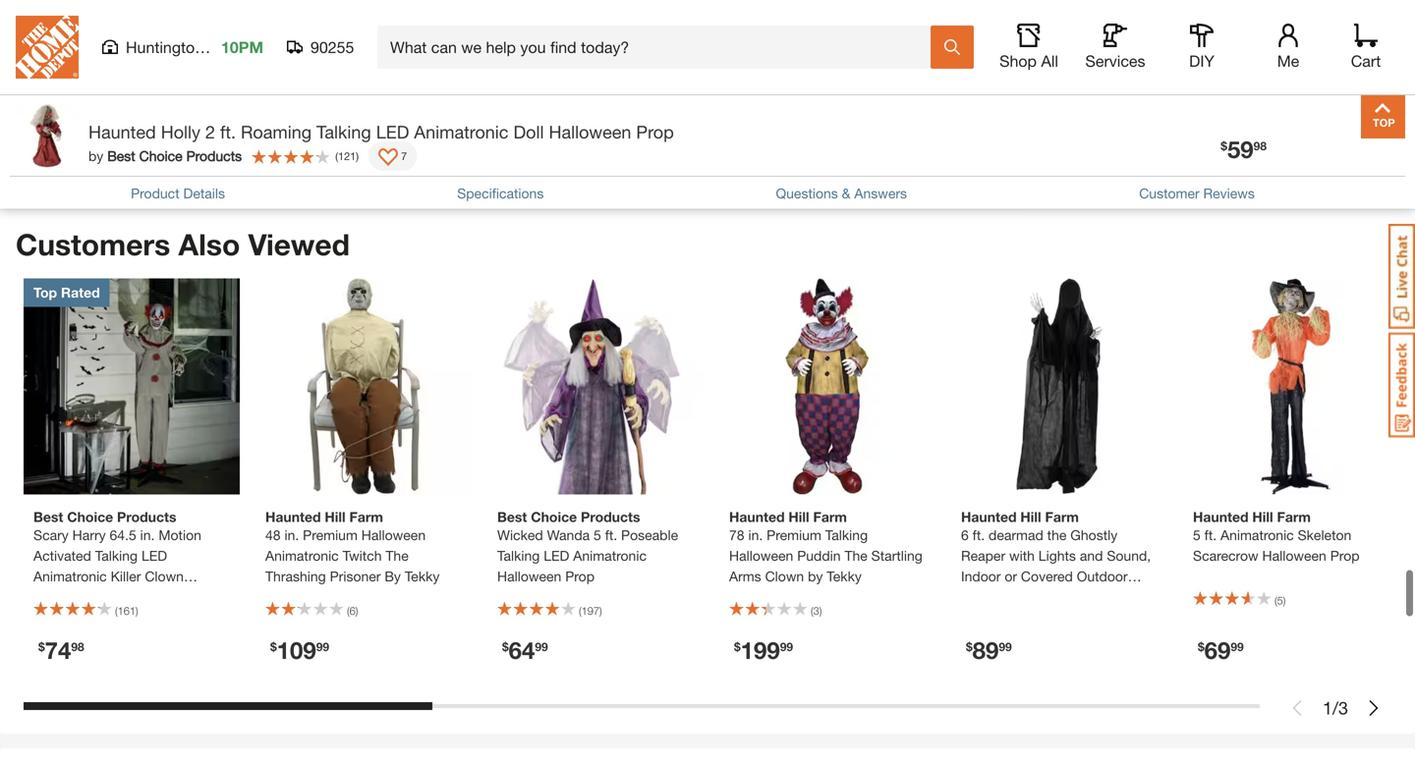 Task type: locate. For each thing, give the bounding box(es) containing it.
motion
[[159, 528, 201, 544]]

1 horizontal spatial by
[[808, 569, 823, 585]]

animatronic
[[414, 121, 509, 143], [1221, 528, 1294, 544], [265, 548, 339, 564], [573, 548, 647, 564], [33, 569, 107, 585]]

5 up the scarecrow at the bottom right
[[1193, 528, 1201, 544]]

operated up "specifications"
[[433, 146, 499, 165]]

next slide image
[[1366, 701, 1382, 717]]

1 vertical spatial and
[[1080, 548, 1103, 564]]

animatronic down activated
[[33, 569, 107, 585]]

products
[[186, 148, 242, 164], [117, 509, 176, 526], [581, 509, 640, 526]]

farm inside haunted hill farm 48 in. premium halloween animatronic twitch the thrashing prisoner by tekky
[[349, 509, 383, 526]]

( down puddin
[[811, 605, 814, 618]]

animatronic inside best choice products wicked wanda 5 ft. poseable talking led animatronic halloween prop
[[573, 548, 647, 564]]

2 tekky from the left
[[827, 569, 862, 585]]

0 horizontal spatial clown
[[145, 569, 184, 585]]

4 farm from the left
[[1277, 509, 1311, 526]]

( for 64
[[579, 605, 582, 618]]

( down haunted holly 2 ft. roaming talking led animatronic doll halloween prop
[[335, 150, 338, 162]]

0 vertical spatial 3
[[814, 605, 820, 618]]

ghost, halloween classics
[[1070, 59, 1257, 77]]

64
[[509, 637, 535, 665]]

hill up puddin
[[789, 509, 810, 526]]

choice down holly
[[139, 148, 183, 164]]

$ for 64
[[502, 641, 509, 654]]

haunted inside haunted hill farm 5 ft. animatronic skeleton scarecrow halloween prop
[[1193, 509, 1249, 526]]

1 horizontal spatial 5
[[1193, 528, 1201, 544]]

led up display image
[[376, 121, 409, 143]]

farm up twitch
[[349, 509, 383, 526]]

battery down "outdoor"
[[1104, 589, 1149, 606]]

$ inside $ 69 99
[[1198, 641, 1205, 654]]

ft. up the scarecrow at the bottom right
[[1205, 528, 1217, 544]]

)
[[356, 150, 359, 162], [1284, 595, 1286, 608], [136, 605, 138, 618], [356, 605, 358, 618], [600, 605, 602, 618], [820, 605, 822, 618]]

6 down prisoner
[[350, 605, 356, 618]]

$ 199 99
[[734, 637, 793, 665]]

product details
[[131, 185, 225, 201]]

2 horizontal spatial battery
[[1104, 589, 1149, 606]]

battery down haunted holly 2 ft. roaming talking led animatronic doll halloween prop
[[377, 146, 428, 165]]

the
[[386, 548, 409, 564], [845, 548, 868, 564]]

best for 74
[[33, 509, 63, 526]]

1 horizontal spatial battery operated
[[377, 146, 499, 165]]

2 clown from the left
[[765, 569, 804, 585]]

99 inside $ 89 99
[[999, 641, 1012, 654]]

$ 109 99
[[270, 637, 329, 665]]

covered
[[1021, 569, 1073, 585]]

$ inside $ 74 98
[[38, 641, 45, 654]]

activated
[[33, 548, 91, 564]]

2 the from the left
[[845, 548, 868, 564]]

1 99 from the left
[[316, 641, 329, 654]]

and right grave
[[424, 49, 450, 67]]

2 horizontal spatial 5
[[1278, 595, 1284, 608]]

talking
[[317, 121, 371, 143], [826, 528, 868, 544], [95, 548, 138, 564], [497, 548, 540, 564]]

haunted hill farm 48 in. premium halloween animatronic twitch the thrashing prisoner by tekky
[[265, 509, 440, 585]]

products up the poseable
[[581, 509, 640, 526]]

halloween inside haunted hill farm 5 ft. animatronic skeleton scarecrow halloween prop
[[1263, 548, 1327, 564]]

( down prisoner
[[347, 605, 350, 618]]

(
[[335, 150, 338, 162], [1275, 595, 1278, 608], [115, 605, 118, 618], [347, 605, 350, 618], [579, 605, 582, 618], [811, 605, 814, 618]]

$ for 59
[[1221, 139, 1228, 153]]

choice for 74
[[67, 509, 113, 526]]

in.
[[140, 528, 155, 544], [285, 528, 299, 544], [749, 528, 763, 544]]

99 inside $ 64 99
[[535, 641, 548, 654]]

products inside best choice products wicked wanda 5 ft. poseable talking led animatronic halloween prop
[[581, 509, 640, 526]]

best down type
[[107, 148, 135, 164]]

( for 199
[[811, 605, 814, 618]]

haunted up the "78"
[[729, 509, 785, 526]]

99 inside $ 199 99
[[780, 641, 793, 654]]

0 horizontal spatial products
[[117, 509, 176, 526]]

ft. up reaper
[[973, 528, 985, 544]]

0 vertical spatial and
[[424, 49, 450, 67]]

choice inside best choice products wicked wanda 5 ft. poseable talking led animatronic halloween prop
[[531, 509, 577, 526]]

by
[[88, 148, 104, 164], [808, 569, 823, 585]]

best up scary
[[33, 509, 63, 526]]

0 horizontal spatial battery operated
[[31, 146, 153, 165]]

led down motion
[[141, 548, 167, 564]]

wicked
[[497, 528, 543, 544]]

6 up reaper
[[961, 528, 969, 544]]

1 vertical spatial 98
[[71, 641, 84, 654]]

$ 74 98
[[38, 637, 84, 665]]

premium inside haunted hill farm 78 in. premium talking halloween puddin the startling arms clown by tekky
[[767, 528, 822, 544]]

the inside haunted hill farm 48 in. premium halloween animatronic twitch the thrashing prisoner by tekky
[[386, 548, 409, 564]]

2 horizontal spatial led
[[544, 548, 570, 564]]

halloween inside haunted hill farm 48 in. premium halloween animatronic twitch the thrashing prisoner by tekky
[[362, 528, 426, 544]]

1 horizontal spatial clown
[[765, 569, 804, 585]]

1 vertical spatial 6
[[350, 605, 356, 618]]

) down killer
[[136, 605, 138, 618]]

diy
[[1190, 52, 1215, 70]]

details
[[183, 185, 225, 201]]

1 horizontal spatial best
[[107, 148, 135, 164]]

haunted inside haunted hill farm 78 in. premium talking halloween puddin the startling arms clown by tekky
[[729, 509, 785, 526]]

clown
[[145, 569, 184, 585], [765, 569, 804, 585]]

choice up wanda
[[531, 509, 577, 526]]

services button
[[1084, 24, 1147, 71]]

0 horizontal spatial 6
[[350, 605, 356, 618]]

best up wicked
[[497, 509, 527, 526]]

clown inside "best choice products scary harry 64.5 in. motion activated talking led animatronic killer clown halloween prop"
[[145, 569, 184, 585]]

1 vertical spatial skeleton
[[1298, 528, 1352, 544]]

2 premium from the left
[[767, 528, 822, 544]]

1 horizontal spatial zombie
[[377, 68, 431, 87]]

1 horizontal spatial 3
[[1339, 698, 1349, 719]]

6 inside haunted hill farm 6 ft. dearmad the ghostly reaper with lights and sound, indoor or covered outdoor halloween decoration, battery operated
[[961, 528, 969, 544]]

0 horizontal spatial choice
[[67, 509, 113, 526]]

$ for 109
[[270, 641, 277, 654]]

scarecrow
[[1193, 548, 1259, 564]]

products up 64.5
[[117, 509, 176, 526]]

$ inside $ 109 99
[[270, 641, 277, 654]]

2 horizontal spatial in.
[[749, 528, 763, 544]]

$ inside $ 59 98
[[1221, 139, 1228, 153]]

( down haunted hill farm 5 ft. animatronic skeleton scarecrow halloween prop
[[1275, 595, 1278, 608]]

hill inside haunted hill farm 5 ft. animatronic skeleton scarecrow halloween prop
[[1253, 509, 1274, 526]]

2 in. from the left
[[285, 528, 299, 544]]

2 horizontal spatial products
[[581, 509, 640, 526]]

best inside best choice products wicked wanda 5 ft. poseable talking led animatronic halloween prop
[[497, 509, 527, 526]]

hill up dearmad
[[1021, 509, 1042, 526]]

choice up harry
[[67, 509, 113, 526]]

2 battery operated from the left
[[377, 146, 499, 165]]

3 99 from the left
[[780, 641, 793, 654]]

2 hill from the left
[[789, 509, 810, 526]]

1 battery operated from the left
[[31, 146, 153, 165]]

by down puddin
[[808, 569, 823, 585]]

1 horizontal spatial products
[[186, 148, 242, 164]]

$ 64 99
[[502, 637, 548, 665]]

( for 69
[[1275, 595, 1278, 608]]

) down prisoner
[[356, 605, 358, 618]]

clown right "arms"
[[765, 569, 804, 585]]

led inside "best choice products scary harry 64.5 in. motion activated talking led animatronic killer clown halloween prop"
[[141, 548, 167, 564]]

best choice products scary harry 64.5 in. motion activated talking led animatronic killer clown halloween prop
[[33, 509, 201, 606]]

5
[[594, 528, 601, 544], [1193, 528, 1201, 544], [1278, 595, 1284, 608]]

choice for 64
[[531, 509, 577, 526]]

farm inside haunted hill farm 78 in. premium talking halloween puddin the startling arms clown by tekky
[[813, 509, 847, 526]]

99
[[316, 641, 329, 654], [535, 641, 548, 654], [780, 641, 793, 654], [999, 641, 1012, 654], [1231, 641, 1244, 654]]

5 right wanda
[[594, 528, 601, 544]]

battery
[[31, 146, 82, 165], [377, 146, 428, 165], [1104, 589, 1149, 606]]

0 horizontal spatial best
[[33, 509, 63, 526]]

1 horizontal spatial 6
[[961, 528, 969, 544]]

3 in. from the left
[[749, 528, 763, 544]]

2 farm from the left
[[813, 509, 847, 526]]

halloween decor theme
[[31, 13, 215, 32]]

arms
[[729, 569, 762, 585]]

questions & answers button
[[776, 183, 907, 204], [776, 183, 907, 204]]

haunted up the scarecrow at the bottom right
[[1193, 509, 1249, 526]]

1 farm from the left
[[349, 509, 383, 526]]

the right puddin
[[845, 548, 868, 564]]

the inside haunted hill farm 78 in. premium talking halloween puddin the startling arms clown by tekky
[[845, 548, 868, 564]]

tekky right by
[[405, 569, 440, 585]]

$ inside $ 199 99
[[734, 641, 741, 654]]

98 inside $ 59 98
[[1254, 139, 1267, 153]]

clown right killer
[[145, 569, 184, 585]]

classics
[[1199, 59, 1257, 77]]

0 horizontal spatial in.
[[140, 528, 155, 544]]

1 horizontal spatial operated
[[433, 146, 499, 165]]

1 horizontal spatial skeleton
[[1298, 528, 1352, 544]]

cart link
[[1345, 24, 1388, 71]]

1 / 3
[[1323, 698, 1349, 719]]

farm up ( 5 )
[[1277, 509, 1311, 526]]

99 for 69
[[1231, 641, 1244, 654]]

4 99 from the left
[[999, 641, 1012, 654]]

5 down haunted hill farm 5 ft. animatronic skeleton scarecrow halloween prop
[[1278, 595, 1284, 608]]

halloween inside haunted hill farm 6 ft. dearmad the ghostly reaper with lights and sound, indoor or covered outdoor halloween decoration, battery operated
[[961, 589, 1026, 606]]

animatronic inside haunted hill farm 48 in. premium halloween animatronic twitch the thrashing prisoner by tekky
[[265, 548, 339, 564]]

haunted up 48
[[265, 509, 321, 526]]

0 horizontal spatial zombie
[[31, 59, 85, 77]]

animatronic up the scarecrow at the bottom right
[[1221, 528, 1294, 544]]

premium up puddin
[[767, 528, 822, 544]]

) down best choice products wicked wanda 5 ft. poseable talking led animatronic halloween prop
[[600, 605, 602, 618]]

premium inside haunted hill farm 48 in. premium halloween animatronic twitch the thrashing prisoner by tekky
[[303, 528, 358, 544]]

0 vertical spatial 6
[[961, 528, 969, 544]]

$ inside $ 64 99
[[502, 641, 509, 654]]

and down ghostly at the bottom of page
[[1080, 548, 1103, 564]]

display image
[[379, 148, 398, 168]]

hill inside haunted hill farm 78 in. premium talking halloween puddin the startling arms clown by tekky
[[789, 509, 810, 526]]

the for 109
[[386, 548, 409, 564]]

99 for 199
[[780, 641, 793, 654]]

premium for 199
[[767, 528, 822, 544]]

1 hill from the left
[[325, 509, 346, 526]]

$ inside $ 89 99
[[966, 641, 973, 654]]

best inside "best choice products scary harry 64.5 in. motion activated talking led animatronic killer clown halloween prop"
[[33, 509, 63, 526]]

) for 64
[[600, 605, 602, 618]]

talking down wicked
[[497, 548, 540, 564]]

0 horizontal spatial 98
[[71, 641, 84, 654]]

talking down 64.5
[[95, 548, 138, 564]]

haunted up dearmad
[[961, 509, 1017, 526]]

hill inside haunted hill farm 48 in. premium halloween animatronic twitch the thrashing prisoner by tekky
[[325, 509, 346, 526]]

answers
[[855, 185, 907, 201]]

1 horizontal spatial premium
[[767, 528, 822, 544]]

animatronic down the poseable
[[573, 548, 647, 564]]

the for 199
[[845, 548, 868, 564]]

in. right 48
[[285, 528, 299, 544]]

zombie down grave
[[377, 68, 431, 87]]

best for 64
[[497, 509, 527, 526]]

led down wanda
[[544, 548, 570, 564]]

in. right the "78"
[[749, 528, 763, 544]]

0 horizontal spatial led
[[141, 548, 167, 564]]

animatronic inside "best choice products scary harry 64.5 in. motion activated talking led animatronic killer clown halloween prop"
[[33, 569, 107, 585]]

animatronic left doll
[[414, 121, 509, 143]]

( 121 )
[[335, 150, 359, 162]]

in. inside haunted hill farm 48 in. premium halloween animatronic twitch the thrashing prisoner by tekky
[[285, 528, 299, 544]]

5 99 from the left
[[1231, 641, 1244, 654]]

farm up 'the'
[[1045, 509, 1079, 526]]

by inside haunted hill farm 78 in. premium talking halloween puddin the startling arms clown by tekky
[[808, 569, 823, 585]]

twitch
[[343, 548, 382, 564]]

animatronic up thrashing
[[265, 548, 339, 564]]

1 vertical spatial by
[[808, 569, 823, 585]]

battery operated down type
[[31, 146, 153, 165]]

90255
[[311, 38, 354, 57]]

( 197 )
[[579, 605, 602, 618]]

halloween inside the grave and bones, halloween classics, zombie
[[508, 49, 582, 67]]

farm for 199
[[813, 509, 847, 526]]

( 161 )
[[115, 605, 138, 618]]

talking up puddin
[[826, 528, 868, 544]]

0 horizontal spatial the
[[386, 548, 409, 564]]

haunted for 199
[[729, 509, 785, 526]]

skeleton inside haunted hill farm 5 ft. animatronic skeleton scarecrow halloween prop
[[1298, 528, 1352, 544]]

2 horizontal spatial choice
[[531, 509, 577, 526]]

( down best choice products wicked wanda 5 ft. poseable talking led animatronic halloween prop
[[579, 605, 582, 618]]

the home depot logo image
[[16, 16, 79, 79]]

customer
[[1140, 185, 1200, 201]]

0 horizontal spatial 5
[[594, 528, 601, 544]]

1 horizontal spatial choice
[[139, 148, 183, 164]]

haunted
[[88, 121, 156, 143], [265, 509, 321, 526], [729, 509, 785, 526], [961, 509, 1017, 526], [1193, 509, 1249, 526]]

talking up ( 121 )
[[317, 121, 371, 143]]

prop inside "best choice products scary harry 64.5 in. motion activated talking led animatronic killer clown halloween prop"
[[101, 589, 131, 606]]

0 vertical spatial 98
[[1254, 139, 1267, 153]]

in. right 64.5
[[140, 528, 155, 544]]

lights
[[1039, 548, 1076, 564]]

halloween inside "best choice products scary harry 64.5 in. motion activated talking led animatronic killer clown halloween prop"
[[33, 589, 98, 606]]

99 inside $ 69 99
[[1231, 641, 1244, 654]]

98 inside $ 74 98
[[71, 641, 84, 654]]

products down 2
[[186, 148, 242, 164]]

98
[[1254, 139, 1267, 153], [71, 641, 84, 654]]

in. inside haunted hill farm 78 in. premium talking halloween puddin the startling arms clown by tekky
[[749, 528, 763, 544]]

$ for 199
[[734, 641, 741, 654]]

choice inside "best choice products scary harry 64.5 in. motion activated talking led animatronic killer clown halloween prop"
[[67, 509, 113, 526]]

by best choice products
[[88, 148, 242, 164]]

the up by
[[386, 548, 409, 564]]

cart
[[1351, 52, 1381, 70]]

0 horizontal spatial operated
[[86, 146, 153, 165]]

operated up $ 89 99
[[961, 610, 1019, 626]]

0 vertical spatial skeleton
[[724, 59, 785, 77]]

farm inside haunted hill farm 5 ft. animatronic skeleton scarecrow halloween prop
[[1277, 509, 1311, 526]]

sound,
[[1107, 548, 1151, 564]]

1 the from the left
[[386, 548, 409, 564]]

3 down puddin
[[814, 605, 820, 618]]

0 horizontal spatial battery
[[31, 146, 82, 165]]

premium up twitch
[[303, 528, 358, 544]]

battery operated
[[31, 146, 153, 165], [377, 146, 499, 165]]

4 hill from the left
[[1253, 509, 1274, 526]]

6 ft. dearmad the ghostly reaper with lights and sound, indoor or covered outdoor halloween decoration, battery operated image
[[952, 279, 1168, 495]]

animatronic inside haunted hill farm 5 ft. animatronic skeleton scarecrow halloween prop
[[1221, 528, 1294, 544]]

2 horizontal spatial operated
[[961, 610, 1019, 626]]

with
[[1010, 548, 1035, 564]]

ft. right 2
[[220, 121, 236, 143]]

clown inside haunted hill farm 78 in. premium talking halloween puddin the startling arms clown by tekky
[[765, 569, 804, 585]]

) down puddin
[[820, 605, 822, 618]]

prop inside best choice products wicked wanda 5 ft. poseable talking led animatronic halloween prop
[[565, 569, 595, 585]]

specifications button
[[457, 183, 544, 204], [457, 183, 544, 204]]

reaper
[[961, 548, 1006, 564]]

tekky
[[405, 569, 440, 585], [827, 569, 862, 585]]

haunted inside haunted hill farm 48 in. premium halloween animatronic twitch the thrashing prisoner by tekky
[[265, 509, 321, 526]]

1 premium from the left
[[303, 528, 358, 544]]

99 for 109
[[316, 641, 329, 654]]

products inside "best choice products scary harry 64.5 in. motion activated talking led animatronic killer clown halloween prop"
[[117, 509, 176, 526]]

haunted for 109
[[265, 509, 321, 526]]

roaming
[[241, 121, 312, 143]]

6
[[961, 528, 969, 544], [350, 605, 356, 618]]

&
[[842, 185, 851, 201]]

customers also viewed
[[16, 227, 350, 262]]

by down type
[[88, 148, 104, 164]]

0 horizontal spatial by
[[88, 148, 104, 164]]

farm for 109
[[349, 509, 383, 526]]

battery down power
[[31, 146, 82, 165]]

grave
[[377, 49, 419, 67]]

$ 59 98
[[1221, 135, 1267, 163]]

startling
[[872, 548, 923, 564]]

99 inside $ 109 99
[[316, 641, 329, 654]]

1 horizontal spatial battery
[[377, 146, 428, 165]]

farm for 69
[[1277, 509, 1311, 526]]

) down haunted hill farm 5 ft. animatronic skeleton scarecrow halloween prop
[[1284, 595, 1286, 608]]

hill for 69
[[1253, 509, 1274, 526]]

1 horizontal spatial 98
[[1254, 139, 1267, 153]]

109
[[277, 637, 316, 665]]

3 farm from the left
[[1045, 509, 1079, 526]]

operated
[[86, 146, 153, 165], [433, 146, 499, 165], [961, 610, 1019, 626]]

2 horizontal spatial best
[[497, 509, 527, 526]]

battery operated down haunted holly 2 ft. roaming talking led animatronic doll halloween prop
[[377, 146, 499, 165]]

( down killer
[[115, 605, 118, 618]]

haunted up by best choice products
[[88, 121, 156, 143]]

2 99 from the left
[[535, 641, 548, 654]]

1 horizontal spatial tekky
[[827, 569, 862, 585]]

skeleton
[[724, 59, 785, 77], [1298, 528, 1352, 544]]

operated down type
[[86, 146, 153, 165]]

0 horizontal spatial 3
[[814, 605, 820, 618]]

harry
[[72, 528, 106, 544]]

5 ft. animatronic skeleton scarecrow halloween prop image
[[1184, 279, 1400, 495]]

farm up puddin
[[813, 509, 847, 526]]

1 clown from the left
[[145, 569, 184, 585]]

scary
[[33, 528, 69, 544]]

0 horizontal spatial premium
[[303, 528, 358, 544]]

1 horizontal spatial and
[[1080, 548, 1103, 564]]

3 hill from the left
[[1021, 509, 1042, 526]]

hill
[[325, 509, 346, 526], [789, 509, 810, 526], [1021, 509, 1042, 526], [1253, 509, 1274, 526]]

1 horizontal spatial in.
[[285, 528, 299, 544]]

hill inside haunted hill farm 6 ft. dearmad the ghostly reaper with lights and sound, indoor or covered outdoor halloween decoration, battery operated
[[1021, 509, 1042, 526]]

1 tekky from the left
[[405, 569, 440, 585]]

1 horizontal spatial the
[[845, 548, 868, 564]]

tekky inside haunted hill farm 78 in. premium talking halloween puddin the startling arms clown by tekky
[[827, 569, 862, 585]]

zombie up power
[[31, 59, 85, 77]]

hill up twitch
[[325, 509, 346, 526]]

) left display image
[[356, 150, 359, 162]]

halloween inside haunted hill farm 78 in. premium talking halloween puddin the startling arms clown by tekky
[[729, 548, 794, 564]]

haunted inside haunted hill farm 6 ft. dearmad the ghostly reaper with lights and sound, indoor or covered outdoor halloween decoration, battery operated
[[961, 509, 1017, 526]]

zombie inside the grave and bones, halloween classics, zombie
[[377, 68, 431, 87]]

hill up the scarecrow at the bottom right
[[1253, 509, 1274, 526]]

1 in. from the left
[[140, 528, 155, 544]]

tekky down puddin
[[827, 569, 862, 585]]

ft. left the poseable
[[605, 528, 617, 544]]

haunted holly 2 ft. roaming talking led animatronic doll halloween prop
[[88, 121, 674, 143]]

led inside best choice products wicked wanda 5 ft. poseable talking led animatronic halloween prop
[[544, 548, 570, 564]]

3 right '1' at the right bottom of the page
[[1339, 698, 1349, 719]]

poseable
[[621, 528, 678, 544]]

0 horizontal spatial and
[[424, 49, 450, 67]]

0 horizontal spatial tekky
[[405, 569, 440, 585]]



Task type: vqa. For each thing, say whether or not it's contained in the screenshot.
leftmost the Premium
yes



Task type: describe. For each thing, give the bounding box(es) containing it.
shop all
[[1000, 52, 1059, 70]]

69
[[1205, 637, 1231, 665]]

10pm
[[221, 38, 263, 57]]

74
[[45, 637, 71, 665]]

5 inside haunted hill farm 5 ft. animatronic skeleton scarecrow halloween prop
[[1193, 528, 1201, 544]]

0 vertical spatial by
[[88, 148, 104, 164]]

holly
[[161, 121, 201, 143]]

ghost,
[[1070, 59, 1116, 77]]

me button
[[1257, 24, 1320, 71]]

indoor
[[961, 569, 1001, 585]]

this is the first slide image
[[1290, 701, 1305, 717]]

all
[[1041, 52, 1059, 70]]

shop
[[1000, 52, 1037, 70]]

( 3 )
[[811, 605, 822, 618]]

hill for 109
[[325, 509, 346, 526]]

huntington park
[[126, 38, 240, 57]]

$ 69 99
[[1198, 637, 1244, 665]]

product image image
[[15, 104, 79, 168]]

specifications
[[457, 185, 544, 201]]

prop inside haunted hill farm 5 ft. animatronic skeleton scarecrow halloween prop
[[1331, 548, 1360, 564]]

90255 button
[[287, 37, 355, 57]]

wanda
[[547, 528, 590, 544]]

( 5 )
[[1275, 595, 1286, 608]]

customers
[[16, 227, 170, 262]]

$ for 89
[[966, 641, 973, 654]]

tekky inside haunted hill farm 48 in. premium halloween animatronic twitch the thrashing prisoner by tekky
[[405, 569, 440, 585]]

( for 74
[[115, 605, 118, 618]]

1
[[1323, 698, 1333, 719]]

customer reviews
[[1140, 185, 1255, 201]]

talking inside "best choice products scary harry 64.5 in. motion activated talking led animatronic killer clown halloween prop"
[[95, 548, 138, 564]]

( for 109
[[347, 605, 350, 618]]

$ for 69
[[1198, 641, 1205, 654]]

89
[[973, 637, 999, 665]]

59
[[1228, 135, 1254, 163]]

ft. inside haunted hill farm 5 ft. animatronic skeleton scarecrow halloween prop
[[1205, 528, 1217, 544]]

huntington
[[126, 38, 204, 57]]

hill for 199
[[789, 509, 810, 526]]

also
[[178, 227, 240, 262]]

decoration,
[[1029, 589, 1101, 606]]

98 for 74
[[71, 641, 84, 654]]

in. for 109
[[285, 528, 299, 544]]

48
[[265, 528, 281, 544]]

) for 74
[[136, 605, 138, 618]]

best choice products wicked wanda 5 ft. poseable talking led animatronic halloween prop
[[497, 509, 678, 585]]

99 for 64
[[535, 641, 548, 654]]

top
[[33, 285, 57, 301]]

the
[[1048, 528, 1067, 544]]

in. inside "best choice products scary harry 64.5 in. motion activated talking led animatronic killer clown halloween prop"
[[140, 528, 155, 544]]

live chat image
[[1389, 224, 1416, 329]]

161
[[118, 605, 136, 618]]

viewed
[[248, 227, 350, 262]]

battery inside haunted hill farm 6 ft. dearmad the ghostly reaper with lights and sound, indoor or covered outdoor halloween decoration, battery operated
[[1104, 589, 1149, 606]]

haunted hill farm 5 ft. animatronic skeleton scarecrow halloween prop
[[1193, 509, 1360, 564]]

78
[[729, 528, 745, 544]]

questions & answers
[[776, 185, 907, 201]]

or
[[1005, 569, 1017, 585]]

shop all button
[[998, 24, 1061, 71]]

/
[[1333, 698, 1339, 719]]

78 in. premium talking halloween puddin the startling arms clown by tekky image
[[720, 279, 936, 495]]

outdoor
[[1077, 569, 1128, 585]]

talking inside best choice products wicked wanda 5 ft. poseable talking led animatronic halloween prop
[[497, 548, 540, 564]]

1 horizontal spatial led
[[376, 121, 409, 143]]

products for 64
[[581, 509, 640, 526]]

199
[[741, 637, 780, 665]]

type
[[84, 104, 119, 123]]

and inside the grave and bones, halloween classics, zombie
[[424, 49, 450, 67]]

questions
[[776, 185, 838, 201]]

scary harry 64.5 in. motion activated talking led animatronic killer clown halloween prop image
[[24, 279, 240, 495]]

feedback link image
[[1389, 332, 1416, 438]]

1 vertical spatial 3
[[1339, 698, 1349, 719]]

grave and bones, halloween classics, zombie
[[377, 49, 649, 87]]

classics,
[[586, 49, 649, 67]]

48 in. premium halloween animatronic twitch the thrashing prisoner by tekky image
[[256, 279, 472, 495]]

decor
[[114, 13, 160, 32]]

5 inside best choice products wicked wanda 5 ft. poseable talking led animatronic halloween prop
[[594, 528, 601, 544]]

121
[[338, 150, 356, 162]]

doll
[[514, 121, 544, 143]]

talking inside haunted hill farm 78 in. premium talking halloween puddin the startling arms clown by tekky
[[826, 528, 868, 544]]

ft. inside best choice products wicked wanda 5 ft. poseable talking led animatronic halloween prop
[[605, 528, 617, 544]]

ft. inside haunted hill farm 6 ft. dearmad the ghostly reaper with lights and sound, indoor or covered outdoor halloween decoration, battery operated
[[973, 528, 985, 544]]

operated inside haunted hill farm 6 ft. dearmad the ghostly reaper with lights and sound, indoor or covered outdoor halloween decoration, battery operated
[[961, 610, 1019, 626]]

by
[[385, 569, 401, 585]]

park
[[208, 38, 240, 57]]

haunted hill farm 78 in. premium talking halloween puddin the startling arms clown by tekky
[[729, 509, 923, 585]]

dearmad
[[989, 528, 1044, 544]]

98 for 59
[[1254, 139, 1267, 153]]

me
[[1278, 52, 1300, 70]]

197
[[582, 605, 600, 618]]

prisoner
[[330, 569, 381, 585]]

0 horizontal spatial skeleton
[[724, 59, 785, 77]]

) for 69
[[1284, 595, 1286, 608]]

products for 74
[[117, 509, 176, 526]]

in. for 199
[[749, 528, 763, 544]]

$ 89 99
[[966, 637, 1012, 665]]

haunted for 69
[[1193, 509, 1249, 526]]

halloween inside best choice products wicked wanda 5 ft. poseable talking led animatronic halloween prop
[[497, 569, 562, 585]]

top button
[[1361, 94, 1406, 139]]

7 button
[[369, 142, 417, 171]]

7
[[401, 150, 407, 162]]

premium for 109
[[303, 528, 358, 544]]

) for 109
[[356, 605, 358, 618]]

haunted hill farm 6 ft. dearmad the ghostly reaper with lights and sound, indoor or covered outdoor halloween decoration, battery operated
[[961, 509, 1151, 626]]

power type
[[31, 104, 119, 123]]

and inside haunted hill farm 6 ft. dearmad the ghostly reaper with lights and sound, indoor or covered outdoor halloween decoration, battery operated
[[1080, 548, 1103, 564]]

farm inside haunted hill farm 6 ft. dearmad the ghostly reaper with lights and sound, indoor or covered outdoor halloween decoration, battery operated
[[1045, 509, 1079, 526]]

2
[[205, 121, 215, 143]]

product
[[131, 185, 180, 201]]

theme
[[164, 13, 215, 32]]

reviews
[[1204, 185, 1255, 201]]

thrashing
[[265, 569, 326, 585]]

What can we help you find today? search field
[[390, 27, 930, 68]]

wicked wanda 5 ft. poseable talking led animatronic halloween prop image
[[488, 279, 704, 495]]

( 6 )
[[347, 605, 358, 618]]

64.5
[[110, 528, 136, 544]]

services
[[1086, 52, 1146, 70]]

$ for 74
[[38, 641, 45, 654]]

99 for 89
[[999, 641, 1012, 654]]

) for 199
[[820, 605, 822, 618]]



